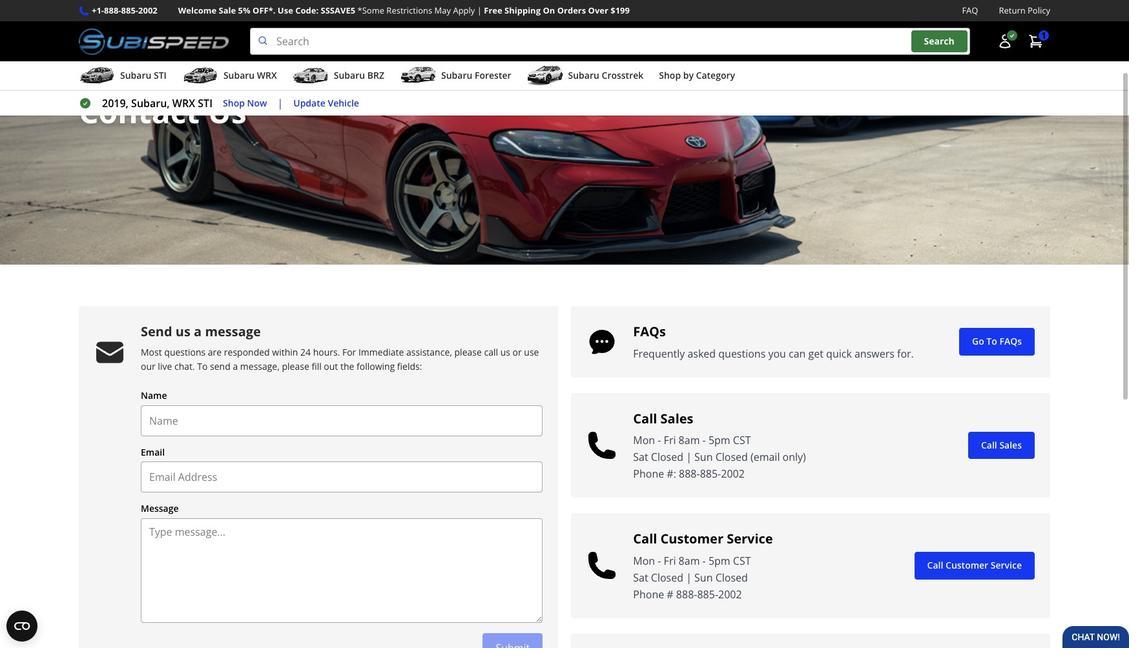 Task type: vqa. For each thing, say whether or not it's contained in the screenshot.
Does
no



Task type: describe. For each thing, give the bounding box(es) containing it.
quick
[[827, 347, 852, 361]]

open widget image
[[6, 611, 37, 642]]

apply
[[453, 5, 475, 16]]

message
[[141, 503, 179, 515]]

#
[[667, 588, 674, 602]]

mon inside the call customer service mon - fri 8am - 5pm cst sat closed | sun closed phone # 888-885-2002
[[634, 554, 655, 569]]

fri inside call sales mon - fri 8am - 5pm cst sat closed | sun closed (email only) phone #: 888-885-2002
[[664, 434, 676, 448]]

use
[[524, 346, 539, 358]]

8am inside call sales mon - fri 8am - 5pm cst sat closed | sun closed (email only) phone #: 888-885-2002
[[679, 434, 700, 448]]

5%
[[238, 5, 251, 16]]

faqs frequently asked questions you can get quick answers for.
[[634, 323, 914, 361]]

call customer service link
[[915, 553, 1035, 580]]

(email
[[751, 451, 780, 465]]

subaru forester
[[441, 69, 512, 82]]

subaru wrx
[[224, 69, 277, 82]]

send us a message most questions are responded within 24 hours. for immediate assistance, please call us or use our live chat. to send a message, please fill out the following fields:
[[141, 323, 539, 373]]

Name text field
[[141, 406, 543, 437]]

phone inside the call customer service mon - fri 8am - 5pm cst sat closed | sun closed phone # 888-885-2002
[[634, 588, 665, 602]]

call customer service
[[928, 560, 1022, 572]]

sales for call sales mon - fri 8am - 5pm cst sat closed | sun closed (email only) phone #: 888-885-2002
[[661, 410, 694, 428]]

1 vertical spatial wrx
[[172, 96, 195, 111]]

brz
[[368, 69, 385, 82]]

888- inside call sales mon - fri 8am - 5pm cst sat closed | sun closed (email only) phone #: 888-885-2002
[[679, 467, 700, 482]]

sales for call sales
[[1000, 439, 1022, 451]]

0 vertical spatial 2002
[[138, 5, 158, 16]]

phone inside call sales mon - fri 8am - 5pm cst sat closed | sun closed (email only) phone #: 888-885-2002
[[634, 467, 665, 482]]

on
[[543, 5, 555, 16]]

subaru brz button
[[293, 64, 385, 90]]

subaru for subaru forester
[[441, 69, 473, 82]]

| inside call sales mon - fri 8am - 5pm cst sat closed | sun closed (email only) phone #: 888-885-2002
[[686, 451, 692, 465]]

our
[[141, 361, 156, 373]]

restrictions
[[387, 5, 433, 16]]

0 horizontal spatial us
[[176, 323, 191, 341]]

out
[[324, 361, 338, 373]]

go to faqs link
[[960, 328, 1035, 356]]

faq
[[963, 5, 979, 16]]

| inside the call customer service mon - fri 8am - 5pm cst sat closed | sun closed phone # 888-885-2002
[[686, 571, 692, 585]]

email
[[141, 446, 165, 459]]

update
[[294, 97, 326, 109]]

2019,
[[102, 96, 129, 111]]

sat inside call sales mon - fri 8am - 5pm cst sat closed | sun closed (email only) phone #: 888-885-2002
[[634, 451, 649, 465]]

following
[[357, 361, 395, 373]]

return policy
[[1000, 5, 1051, 16]]

welcome
[[178, 5, 217, 16]]

the
[[341, 361, 354, 373]]

forester
[[475, 69, 512, 82]]

shop for shop by category
[[659, 69, 681, 82]]

orders
[[558, 5, 586, 16]]

or
[[513, 346, 522, 358]]

Email text field
[[141, 462, 543, 493]]

message,
[[240, 361, 280, 373]]

sssave5
[[321, 5, 356, 16]]

call customer service mon - fri 8am - 5pm cst sat closed | sun closed phone # 888-885-2002
[[634, 531, 773, 602]]

Message text field
[[141, 519, 543, 623]]

faq link
[[963, 4, 979, 18]]

category
[[696, 69, 736, 82]]

shop for shop now
[[223, 97, 245, 109]]

contact us
[[79, 91, 247, 133]]

+1-888-885-2002
[[92, 5, 158, 16]]

search input field
[[250, 28, 971, 55]]

shop now
[[223, 97, 267, 109]]

#:
[[667, 467, 677, 482]]

immediate
[[359, 346, 404, 358]]

customer for call customer service mon - fri 8am - 5pm cst sat closed | sun closed phone # 888-885-2002
[[661, 531, 724, 548]]

search button
[[912, 31, 968, 52]]

a subaru crosstrek thumbnail image image
[[527, 66, 563, 85]]

code:
[[296, 5, 319, 16]]

subaru wrx button
[[182, 64, 277, 90]]

to inside send us a message most questions are responded within 24 hours. for immediate assistance, please call us or use our live chat. to send a message, please fill out the following fields:
[[197, 361, 208, 373]]

call sales link
[[969, 432, 1035, 460]]

2002 inside call sales mon - fri 8am - 5pm cst sat closed | sun closed (email only) phone #: 888-885-2002
[[721, 467, 745, 482]]

chat.
[[174, 361, 195, 373]]

crosstrek
[[602, 69, 644, 82]]

*some
[[358, 5, 385, 16]]

off*.
[[253, 5, 276, 16]]

call for call sales
[[982, 439, 998, 451]]

subaru for subaru wrx
[[224, 69, 255, 82]]

1 button
[[1022, 29, 1051, 54]]

call
[[484, 346, 498, 358]]

get
[[809, 347, 824, 361]]

shipping
[[505, 5, 541, 16]]

subaru sti button
[[79, 64, 167, 90]]

1 horizontal spatial sti
[[198, 96, 213, 111]]

now
[[247, 97, 267, 109]]

subaru for subaru crosstrek
[[568, 69, 600, 82]]

a subaru brz thumbnail image image
[[293, 66, 329, 85]]

sun inside the call customer service mon - fri 8am - 5pm cst sat closed | sun closed phone # 888-885-2002
[[695, 571, 713, 585]]

$199
[[611, 5, 630, 16]]

go to faqs
[[973, 335, 1022, 348]]

questions inside send us a message most questions are responded within 24 hours. for immediate assistance, please call us or use our live chat. to send a message, please fill out the following fields:
[[164, 346, 206, 358]]

go
[[973, 335, 985, 348]]

1 vertical spatial a
[[233, 361, 238, 373]]

frequently
[[634, 347, 685, 361]]

over
[[589, 5, 609, 16]]

+1-
[[92, 5, 104, 16]]

may
[[435, 5, 451, 16]]

cst inside call sales mon - fri 8am - 5pm cst sat closed | sun closed (email only) phone #: 888-885-2002
[[733, 434, 751, 448]]

call sales
[[982, 439, 1022, 451]]

call for call sales mon - fri 8am - 5pm cst sat closed | sun closed (email only) phone #: 888-885-2002
[[634, 410, 658, 428]]

to inside go to faqs link
[[987, 335, 998, 348]]

you
[[769, 347, 787, 361]]

subaru for subaru sti
[[120, 69, 151, 82]]

by
[[684, 69, 694, 82]]

hours.
[[313, 346, 340, 358]]

faqs inside faqs frequently asked questions you can get quick answers for.
[[634, 323, 666, 341]]



Task type: locate. For each thing, give the bounding box(es) containing it.
1 mon from the top
[[634, 434, 655, 448]]

2 mon from the top
[[634, 554, 655, 569]]

a left message
[[194, 323, 202, 341]]

fri inside the call customer service mon - fri 8am - 5pm cst sat closed | sun closed phone # 888-885-2002
[[664, 554, 676, 569]]

shop by category button
[[659, 64, 736, 90]]

subaru forester button
[[400, 64, 512, 90]]

customer
[[661, 531, 724, 548], [946, 560, 989, 572]]

use
[[278, 5, 293, 16]]

5pm inside the call customer service mon - fri 8am - 5pm cst sat closed | sun closed phone # 888-885-2002
[[709, 554, 731, 569]]

0 horizontal spatial sales
[[661, 410, 694, 428]]

0 vertical spatial 888-
[[104, 5, 121, 16]]

update vehicle button
[[294, 96, 359, 111]]

0 vertical spatial sat
[[634, 451, 649, 465]]

1 vertical spatial 2002
[[721, 467, 745, 482]]

subaru left forester
[[441, 69, 473, 82]]

1 phone from the top
[[634, 467, 665, 482]]

vehicle
[[328, 97, 359, 109]]

faqs inside go to faqs link
[[1000, 335, 1022, 348]]

2 vertical spatial 2002
[[719, 588, 742, 602]]

885- right #
[[698, 588, 719, 602]]

888- right #
[[677, 588, 698, 602]]

1 vertical spatial sun
[[695, 571, 713, 585]]

885- right #:
[[700, 467, 721, 482]]

5 subaru from the left
[[568, 69, 600, 82]]

0 vertical spatial fri
[[664, 434, 676, 448]]

1 vertical spatial shop
[[223, 97, 245, 109]]

0 vertical spatial 885-
[[121, 5, 138, 16]]

8am inside the call customer service mon - fri 8am - 5pm cst sat closed | sun closed phone # 888-885-2002
[[679, 554, 700, 569]]

button image
[[998, 34, 1013, 49]]

1 vertical spatial customer
[[946, 560, 989, 572]]

within
[[272, 346, 298, 358]]

for.
[[898, 347, 914, 361]]

fill
[[312, 361, 322, 373]]

fields:
[[397, 361, 422, 373]]

call for call customer service mon - fri 8am - 5pm cst sat closed | sun closed phone # 888-885-2002
[[634, 531, 658, 548]]

1 vertical spatial mon
[[634, 554, 655, 569]]

1 vertical spatial phone
[[634, 588, 665, 602]]

questions inside faqs frequently asked questions you can get quick answers for.
[[719, 347, 766, 361]]

0 horizontal spatial customer
[[661, 531, 724, 548]]

subaru up the shop now
[[224, 69, 255, 82]]

name
[[141, 390, 167, 402]]

1 vertical spatial 5pm
[[709, 554, 731, 569]]

1 horizontal spatial please
[[455, 346, 482, 358]]

call inside the call customer service mon - fri 8am - 5pm cst sat closed | sun closed phone # 888-885-2002
[[634, 531, 658, 548]]

2002 up subispeed logo
[[138, 5, 158, 16]]

2 5pm from the top
[[709, 554, 731, 569]]

sat inside the call customer service mon - fri 8am - 5pm cst sat closed | sun closed phone # 888-885-2002
[[634, 571, 649, 585]]

us left or
[[501, 346, 511, 358]]

send
[[141, 323, 172, 341]]

a subaru sti thumbnail image image
[[79, 66, 115, 85]]

questions left you
[[719, 347, 766, 361]]

sti
[[154, 69, 167, 82], [198, 96, 213, 111]]

0 vertical spatial sti
[[154, 69, 167, 82]]

call inside call sales mon - fri 8am - 5pm cst sat closed | sun closed (email only) phone #: 888-885-2002
[[634, 410, 658, 428]]

search
[[925, 35, 955, 47]]

0 vertical spatial phone
[[634, 467, 665, 482]]

1 vertical spatial us
[[501, 346, 511, 358]]

1 8am from the top
[[679, 434, 700, 448]]

subaru crosstrek
[[568, 69, 644, 82]]

0 horizontal spatial service
[[727, 531, 773, 548]]

can
[[789, 347, 806, 361]]

faqs right go on the right bottom
[[1000, 335, 1022, 348]]

sales
[[661, 410, 694, 428], [1000, 439, 1022, 451]]

0 vertical spatial wrx
[[257, 69, 277, 82]]

faqs
[[634, 323, 666, 341], [1000, 335, 1022, 348]]

0 horizontal spatial please
[[282, 361, 309, 373]]

1 vertical spatial sti
[[198, 96, 213, 111]]

1 sun from the top
[[695, 451, 713, 465]]

wrx inside dropdown button
[[257, 69, 277, 82]]

4 subaru from the left
[[441, 69, 473, 82]]

please left call
[[455, 346, 482, 358]]

0 vertical spatial a
[[194, 323, 202, 341]]

policy
[[1028, 5, 1051, 16]]

0 horizontal spatial wrx
[[172, 96, 195, 111]]

send
[[210, 361, 231, 373]]

1
[[1042, 29, 1047, 42]]

0 horizontal spatial questions
[[164, 346, 206, 358]]

1 vertical spatial service
[[991, 560, 1022, 572]]

shop left "by" on the right top of the page
[[659, 69, 681, 82]]

1 vertical spatial 885-
[[700, 467, 721, 482]]

1 vertical spatial 888-
[[679, 467, 700, 482]]

1 fri from the top
[[664, 434, 676, 448]]

to right go on the right bottom
[[987, 335, 998, 348]]

0 horizontal spatial a
[[194, 323, 202, 341]]

sat
[[634, 451, 649, 465], [634, 571, 649, 585]]

1 vertical spatial fri
[[664, 554, 676, 569]]

to
[[987, 335, 998, 348], [197, 361, 208, 373]]

mon inside call sales mon - fri 8am - 5pm cst sat closed | sun closed (email only) phone #: 888-885-2002
[[634, 434, 655, 448]]

are
[[208, 346, 222, 358]]

please down '24'
[[282, 361, 309, 373]]

service
[[727, 531, 773, 548], [991, 560, 1022, 572]]

service for call customer service
[[991, 560, 1022, 572]]

sti up 2019, subaru, wrx sti
[[154, 69, 167, 82]]

cst
[[733, 434, 751, 448], [733, 554, 751, 569]]

shop by category
[[659, 69, 736, 82]]

0 vertical spatial us
[[176, 323, 191, 341]]

2 fri from the top
[[664, 554, 676, 569]]

sale
[[219, 5, 236, 16]]

sales inside call sales mon - fri 8am - 5pm cst sat closed | sun closed (email only) phone #: 888-885-2002
[[661, 410, 694, 428]]

2 cst from the top
[[733, 554, 751, 569]]

0 vertical spatial service
[[727, 531, 773, 548]]

service inside call customer service link
[[991, 560, 1022, 572]]

only)
[[783, 451, 806, 465]]

sun inside call sales mon - fri 8am - 5pm cst sat closed | sun closed (email only) phone #: 888-885-2002
[[695, 451, 713, 465]]

assistance,
[[407, 346, 452, 358]]

0 vertical spatial sales
[[661, 410, 694, 428]]

phone left #
[[634, 588, 665, 602]]

0 vertical spatial 5pm
[[709, 434, 731, 448]]

0 vertical spatial sun
[[695, 451, 713, 465]]

0 vertical spatial shop
[[659, 69, 681, 82]]

2002 right #
[[719, 588, 742, 602]]

2 subaru from the left
[[224, 69, 255, 82]]

2002 right #:
[[721, 467, 745, 482]]

2 sat from the top
[[634, 571, 649, 585]]

2 sun from the top
[[695, 571, 713, 585]]

0 horizontal spatial to
[[197, 361, 208, 373]]

please
[[455, 346, 482, 358], [282, 361, 309, 373]]

sti inside dropdown button
[[154, 69, 167, 82]]

shop now link
[[223, 96, 267, 111]]

5pm inside call sales mon - fri 8am - 5pm cst sat closed | sun closed (email only) phone #: 888-885-2002
[[709, 434, 731, 448]]

call
[[634, 410, 658, 428], [982, 439, 998, 451], [634, 531, 658, 548], [928, 560, 944, 572]]

1 horizontal spatial customer
[[946, 560, 989, 572]]

0 horizontal spatial shop
[[223, 97, 245, 109]]

return
[[1000, 5, 1026, 16]]

a
[[194, 323, 202, 341], [233, 361, 238, 373]]

for
[[343, 346, 356, 358]]

888- up subispeed logo
[[104, 5, 121, 16]]

call sales mon - fri 8am - 5pm cst sat closed | sun closed (email only) phone #: 888-885-2002
[[634, 410, 806, 482]]

call for call customer service
[[928, 560, 944, 572]]

subaru left the brz
[[334, 69, 365, 82]]

5pm
[[709, 434, 731, 448], [709, 554, 731, 569]]

us right send
[[176, 323, 191, 341]]

1 5pm from the top
[[709, 434, 731, 448]]

885- inside call sales mon - fri 8am - 5pm cst sat closed | sun closed (email only) phone #: 888-885-2002
[[700, 467, 721, 482]]

2 8am from the top
[[679, 554, 700, 569]]

888- right #:
[[679, 467, 700, 482]]

subaru left 'crosstrek'
[[568, 69, 600, 82]]

1 horizontal spatial sales
[[1000, 439, 1022, 451]]

faqs up frequently
[[634, 323, 666, 341]]

return policy link
[[1000, 4, 1051, 18]]

shop inside shop now link
[[223, 97, 245, 109]]

1 horizontal spatial service
[[991, 560, 1022, 572]]

3 subaru from the left
[[334, 69, 365, 82]]

shop inside shop by category dropdown button
[[659, 69, 681, 82]]

a subaru wrx thumbnail image image
[[182, 66, 218, 85]]

welcome sale 5% off*. use code: sssave5 *some restrictions may apply | free shipping on orders over $199
[[178, 5, 630, 16]]

1 vertical spatial to
[[197, 361, 208, 373]]

885- right +1-
[[121, 5, 138, 16]]

free
[[484, 5, 503, 16]]

subaru up the subaru,
[[120, 69, 151, 82]]

0 vertical spatial customer
[[661, 531, 724, 548]]

message
[[205, 323, 261, 341]]

fri up #:
[[664, 434, 676, 448]]

1 horizontal spatial to
[[987, 335, 998, 348]]

customer inside the call customer service mon - fri 8am - 5pm cst sat closed | sun closed phone # 888-885-2002
[[661, 531, 724, 548]]

24
[[301, 346, 311, 358]]

1 horizontal spatial shop
[[659, 69, 681, 82]]

responded
[[224, 346, 270, 358]]

contact
[[79, 91, 200, 133]]

us
[[176, 323, 191, 341], [501, 346, 511, 358]]

1 vertical spatial please
[[282, 361, 309, 373]]

+1-888-885-2002 link
[[92, 4, 158, 18]]

0 vertical spatial mon
[[634, 434, 655, 448]]

0 vertical spatial please
[[455, 346, 482, 358]]

fri up #
[[664, 554, 676, 569]]

885- inside the call customer service mon - fri 8am - 5pm cst sat closed | sun closed phone # 888-885-2002
[[698, 588, 719, 602]]

1 cst from the top
[[733, 434, 751, 448]]

questions up chat.
[[164, 346, 206, 358]]

2002
[[138, 5, 158, 16], [721, 467, 745, 482], [719, 588, 742, 602]]

subaru
[[120, 69, 151, 82], [224, 69, 255, 82], [334, 69, 365, 82], [441, 69, 473, 82], [568, 69, 600, 82]]

1 horizontal spatial wrx
[[257, 69, 277, 82]]

0 vertical spatial cst
[[733, 434, 751, 448]]

service inside the call customer service mon - fri 8am - 5pm cst sat closed | sun closed phone # 888-885-2002
[[727, 531, 773, 548]]

sti down 'a subaru wrx thumbnail image'
[[198, 96, 213, 111]]

2 phone from the top
[[634, 588, 665, 602]]

2 vertical spatial 885-
[[698, 588, 719, 602]]

phone left #:
[[634, 467, 665, 482]]

live
[[158, 361, 172, 373]]

shop
[[659, 69, 681, 82], [223, 97, 245, 109]]

1 subaru from the left
[[120, 69, 151, 82]]

answers
[[855, 347, 895, 361]]

subispeed logo image
[[79, 28, 230, 55]]

to left send
[[197, 361, 208, 373]]

1 vertical spatial sales
[[1000, 439, 1022, 451]]

1 horizontal spatial questions
[[719, 347, 766, 361]]

wrx
[[257, 69, 277, 82], [172, 96, 195, 111]]

888- inside the call customer service mon - fri 8am - 5pm cst sat closed | sun closed phone # 888-885-2002
[[677, 588, 698, 602]]

a subaru forester thumbnail image image
[[400, 66, 436, 85]]

subaru inside "dropdown button"
[[568, 69, 600, 82]]

subaru for subaru brz
[[334, 69, 365, 82]]

customer for call customer service
[[946, 560, 989, 572]]

-
[[658, 434, 661, 448], [703, 434, 706, 448], [658, 554, 661, 569], [703, 554, 706, 569]]

cst inside the call customer service mon - fri 8am - 5pm cst sat closed | sun closed phone # 888-885-2002
[[733, 554, 751, 569]]

0 horizontal spatial sti
[[154, 69, 167, 82]]

mon
[[634, 434, 655, 448], [634, 554, 655, 569]]

asked
[[688, 347, 716, 361]]

shop left now
[[223, 97, 245, 109]]

1 vertical spatial sat
[[634, 571, 649, 585]]

service for call customer service mon - fri 8am - 5pm cst sat closed | sun closed phone # 888-885-2002
[[727, 531, 773, 548]]

subaru crosstrek button
[[527, 64, 644, 90]]

subaru,
[[131, 96, 170, 111]]

subaru sti
[[120, 69, 167, 82]]

most
[[141, 346, 162, 358]]

a right send
[[233, 361, 238, 373]]

1 horizontal spatial a
[[233, 361, 238, 373]]

1 vertical spatial cst
[[733, 554, 751, 569]]

2 vertical spatial 888-
[[677, 588, 698, 602]]

0 horizontal spatial faqs
[[634, 323, 666, 341]]

0 vertical spatial to
[[987, 335, 998, 348]]

1 horizontal spatial us
[[501, 346, 511, 358]]

1 sat from the top
[[634, 451, 649, 465]]

0 vertical spatial 8am
[[679, 434, 700, 448]]

1 vertical spatial 8am
[[679, 554, 700, 569]]

wrx down 'a subaru wrx thumbnail image'
[[172, 96, 195, 111]]

2002 inside the call customer service mon - fri 8am - 5pm cst sat closed | sun closed phone # 888-885-2002
[[719, 588, 742, 602]]

wrx up now
[[257, 69, 277, 82]]

2019, subaru, wrx sti
[[102, 96, 213, 111]]

1 horizontal spatial faqs
[[1000, 335, 1022, 348]]



